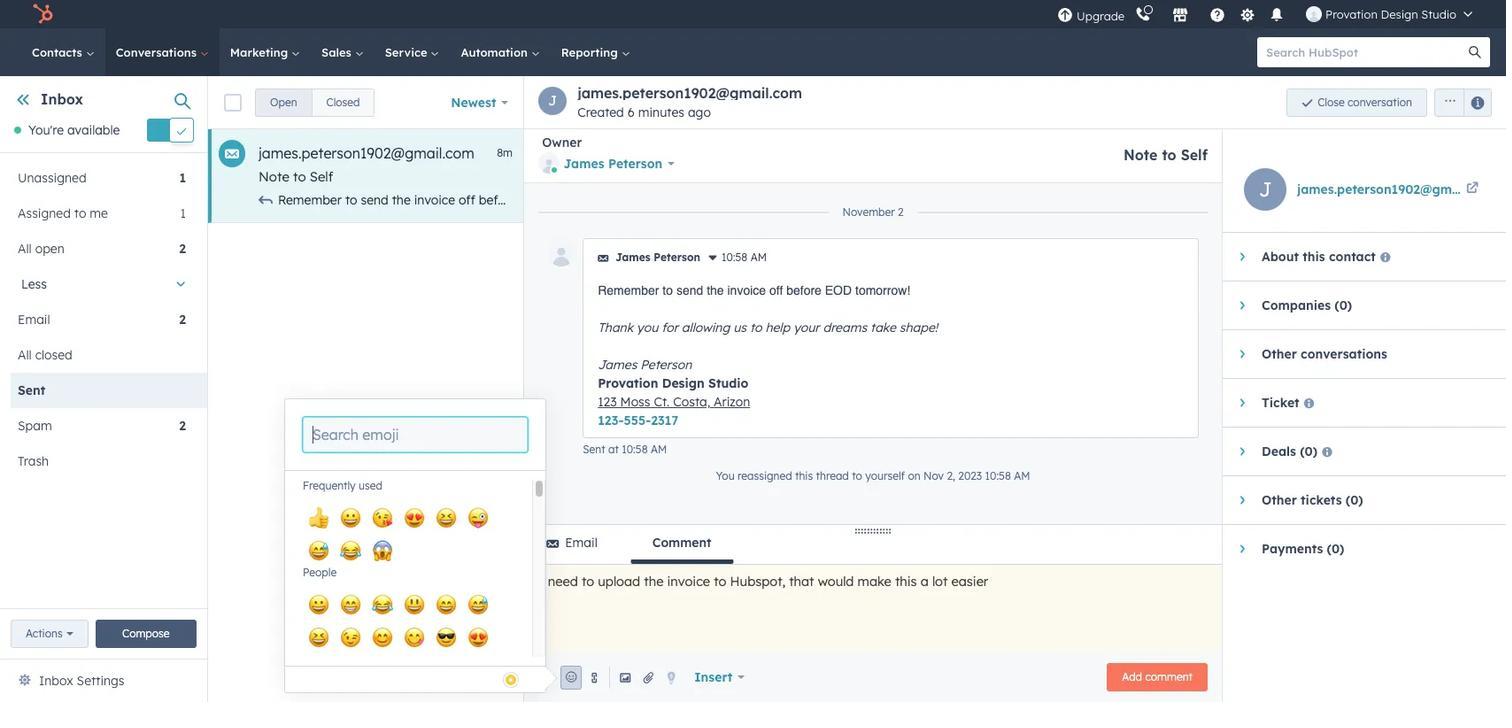 Task type: locate. For each thing, give the bounding box(es) containing it.
james
[[564, 156, 605, 172], [957, 192, 996, 208], [616, 251, 651, 264], [598, 357, 637, 373]]

caret image inside the ticket dropdown button
[[1241, 398, 1245, 408]]

all closed
[[18, 348, 72, 364]]

(0) inside "dropdown button"
[[1335, 298, 1353, 314]]

1 vertical spatial your
[[794, 320, 820, 336]]

all for all open
[[18, 241, 32, 257]]

help image
[[1210, 8, 1226, 24]]

caret image for the ticket dropdown button
[[1241, 398, 1245, 408]]

conversations
[[1301, 346, 1388, 362]]

provation inside email from james.peterson1902@gmail.com with subject note to self row
[[1055, 192, 1111, 208]]

0 horizontal spatial costa,
[[673, 394, 711, 410]]

add
[[1123, 671, 1143, 684]]

on
[[908, 470, 921, 483]]

1 horizontal spatial am
[[751, 251, 767, 264]]

arizon inside email from james.peterson1902@gmail.com with subject note to self row
[[1315, 192, 1352, 208]]

ct.
[[1255, 192, 1271, 208], [654, 394, 670, 410]]

1 vertical spatial 1
[[180, 206, 186, 222]]

other up ticket
[[1262, 346, 1298, 362]]

tomorrow!
[[550, 192, 610, 208], [856, 283, 911, 298]]

make
[[858, 573, 892, 590]]

studio down the thank you for allowing us to help your dreams take shape!
[[709, 376, 749, 392]]

2 horizontal spatial studio
[[1422, 7, 1457, 21]]

😅 up "people"
[[308, 538, 330, 564]]

james inside james peterson provation design studio 123 moss ct. costa, arizon 123-555-2317
[[598, 357, 637, 373]]

1 vertical spatial james peterson
[[616, 251, 701, 264]]

0 vertical spatial eod
[[520, 192, 547, 208]]

costa, up about
[[1274, 192, 1312, 208]]

note to self inside row
[[259, 168, 333, 185]]

1 group from the left
[[255, 88, 375, 116]]

allowing inside email from james.peterson1902@gmail.com with subject note to self row
[[697, 192, 745, 208]]

0 horizontal spatial 😆
[[308, 624, 330, 651]]

1 vertical spatial email
[[565, 535, 598, 551]]

costa, up 123-555-2317 "link"
[[673, 394, 711, 410]]

help left november
[[781, 192, 806, 208]]

the
[[392, 192, 411, 208], [707, 283, 724, 298], [644, 573, 664, 590]]

0 vertical spatial for
[[677, 192, 694, 208]]

0 vertical spatial other
[[1262, 346, 1298, 362]]

1 horizontal spatial provation
[[1055, 192, 1111, 208]]

2317 up sent at 10:58 am
[[651, 413, 679, 429]]

1 other from the top
[[1262, 346, 1298, 362]]

0 horizontal spatial 2317
[[651, 413, 679, 429]]

insert button
[[683, 660, 757, 695]]

caret image for other tickets (0) dropdown button
[[1241, 495, 1245, 506]]

555- up sent at 10:58 am
[[624, 413, 651, 429]]

1 horizontal spatial costa,
[[1274, 192, 1312, 208]]

ct. inside email from james.peterson1902@gmail.com with subject note to self row
[[1255, 192, 1271, 208]]

Search emoji text field
[[303, 417, 528, 453]]

open
[[35, 241, 64, 257]]

allowing up more info image
[[697, 192, 745, 208]]

open
[[270, 95, 297, 109]]

group
[[255, 88, 375, 116], [1428, 88, 1493, 116]]

before up the thank you for allowing us to help your dreams take shape!
[[787, 283, 822, 298]]

0 vertical spatial studio
[[1422, 7, 1457, 21]]

moss inside james peterson provation design studio 123 moss ct. costa, arizon 123-555-2317
[[621, 394, 651, 410]]

james peterson inside james peterson 'popup button'
[[564, 156, 663, 172]]

eod
[[520, 192, 547, 208], [825, 283, 852, 298]]

1 horizontal spatial eod
[[825, 283, 852, 298]]

1 horizontal spatial before
[[787, 283, 822, 298]]

caret image inside other tickets (0) dropdown button
[[1241, 495, 1245, 506]]

555- up "about this contact" 'dropdown button'
[[1379, 192, 1405, 208]]

😂 left 😱
[[340, 538, 361, 564]]

0 horizontal spatial 10:58
[[622, 443, 648, 456]]

email inside button
[[565, 535, 598, 551]]

eod up the thank you for allowing us to help your dreams take shape!
[[825, 283, 852, 298]]

your left november
[[809, 192, 835, 208]]

off for remember to send the invoice off before eod tomorrow!
[[770, 283, 783, 298]]

take
[[886, 192, 912, 208], [871, 320, 896, 336]]

0 horizontal spatial the
[[392, 192, 411, 208]]

0 horizontal spatial sent
[[18, 383, 45, 399]]

studio down note to self heading
[[1158, 192, 1196, 208]]

0 horizontal spatial 555-
[[624, 413, 651, 429]]

newest button
[[440, 85, 520, 120]]

1 all from the top
[[18, 241, 32, 257]]

1 horizontal spatial 10:58
[[722, 251, 748, 264]]

2 for all open
[[179, 241, 186, 257]]

eod down 'owner'
[[520, 192, 547, 208]]

1 vertical spatial provation
[[1055, 192, 1111, 208]]

1 horizontal spatial 😂
[[372, 591, 393, 618]]

inbox for inbox settings
[[39, 673, 73, 689]]

allowing down remember to send the invoice off before eod tomorrow!
[[682, 320, 730, 336]]

1 vertical spatial help
[[766, 320, 790, 336]]

1 horizontal spatial james.peterson1902@gmail.com
[[578, 84, 803, 102]]

help inside email from james.peterson1902@gmail.com with subject note to self row
[[781, 192, 806, 208]]

payments (0)
[[1262, 541, 1345, 557]]

us down remember to send the invoice off before eod tomorrow!
[[734, 320, 747, 336]]

contact
[[1330, 249, 1376, 265]]

0 horizontal spatial arizon
[[714, 394, 751, 410]]

sent left at on the left of the page
[[583, 443, 606, 456]]

2 horizontal spatial the
[[707, 283, 724, 298]]

😀 left 😁
[[308, 591, 330, 618]]

0 horizontal spatial note to self
[[259, 168, 333, 185]]

1 vertical spatial 555-
[[624, 413, 651, 429]]

1 vertical spatial invoice
[[728, 283, 766, 298]]

2 for email
[[179, 312, 186, 328]]

1 horizontal spatial 555-
[[1379, 192, 1405, 208]]

2317 inside email from james.peterson1902@gmail.com with subject note to self row
[[1405, 192, 1430, 208]]

moss
[[1222, 192, 1252, 208], [621, 394, 651, 410]]

design inside provation design studio popup button
[[1382, 7, 1419, 21]]

(0) right "companies"
[[1335, 298, 1353, 314]]

thank up james peterson provation design studio 123 moss ct. costa, arizon 123-555-2317
[[598, 320, 634, 336]]

0 vertical spatial send
[[361, 192, 389, 208]]

0 horizontal spatial before
[[479, 192, 517, 208]]

1 vertical spatial 2317
[[651, 413, 679, 429]]

1 horizontal spatial studio
[[1158, 192, 1196, 208]]

0 vertical spatial inbox
[[41, 90, 83, 108]]

0 horizontal spatial design
[[662, 376, 705, 392]]

am right "2023"
[[1015, 470, 1031, 483]]

settings image
[[1240, 8, 1256, 23]]

you down james peterson 'popup button'
[[652, 192, 674, 208]]

0 horizontal spatial off
[[459, 192, 476, 208]]

before
[[479, 192, 517, 208], [787, 283, 822, 298]]

123 down note to self heading
[[1199, 192, 1218, 208]]

arizon up you
[[714, 394, 751, 410]]

all left closed
[[18, 348, 32, 364]]

search button
[[1461, 37, 1491, 67]]

1 vertical spatial inbox
[[39, 673, 73, 689]]

about this contact button
[[1223, 233, 1489, 281]]

group down 'search' icon
[[1428, 88, 1493, 116]]

(0) right deals
[[1301, 444, 1318, 460]]

0 vertical spatial the
[[392, 192, 411, 208]]

2 all from the top
[[18, 348, 32, 364]]

1 vertical spatial tomorrow!
[[856, 283, 911, 298]]

note to self heading
[[1124, 146, 1208, 164]]

caret image for other conversations "dropdown button"
[[1241, 349, 1245, 360]]

before for remember to send the invoice off before eod tomorrow!
[[787, 283, 822, 298]]

your inside email from james.peterson1902@gmail.com with subject note to self row
[[809, 192, 835, 208]]

1 horizontal spatial 123-
[[1355, 192, 1379, 208]]

0 vertical spatial all
[[18, 241, 32, 257]]

email button
[[525, 525, 620, 564]]

1 horizontal spatial 😍
[[468, 624, 489, 651]]

compose
[[122, 627, 170, 640]]

invoice inside email from james.peterson1902@gmail.com with subject note to self row
[[414, 192, 455, 208]]

payments
[[1262, 541, 1324, 557]]

inbox
[[41, 90, 83, 108], [39, 673, 73, 689]]

😅 inside the 😅 😆
[[468, 591, 489, 618]]

0 vertical spatial dreams
[[839, 192, 883, 208]]

0 vertical spatial off
[[459, 192, 476, 208]]

0 vertical spatial note to self
[[1124, 146, 1208, 164]]

caret image left ticket
[[1241, 398, 1245, 408]]

send for remember to send the invoice off before eod tomorrow!  thank you for allowing us to help your dreams take shape!  james peterson provation design studio 123 moss ct. costa, arizon 123-555-2317
[[361, 192, 389, 208]]

1 for assigned to me
[[180, 206, 186, 222]]

james inside 'popup button'
[[564, 156, 605, 172]]

easier
[[952, 573, 989, 590]]

10:58 right more info image
[[722, 251, 748, 264]]

😂 left 😃
[[372, 591, 393, 618]]

0 horizontal spatial 😅
[[308, 538, 330, 564]]

1 vertical spatial allowing
[[682, 320, 730, 336]]

take inside email from james.peterson1902@gmail.com with subject note to self row
[[886, 192, 912, 208]]

arizon
[[1315, 192, 1352, 208], [714, 394, 751, 410]]

allowing
[[697, 192, 745, 208], [682, 320, 730, 336]]

2317 up "about this contact" 'dropdown button'
[[1405, 192, 1430, 208]]

off inside email from james.peterson1902@gmail.com with subject note to self row
[[459, 192, 476, 208]]

0 horizontal spatial invoice
[[414, 192, 455, 208]]

1 vertical spatial sent
[[583, 443, 606, 456]]

(0) right payments
[[1328, 541, 1345, 557]]

123 up 123-555-2317 "link"
[[598, 394, 617, 410]]

sent inside button
[[18, 383, 45, 399]]

available
[[67, 122, 120, 138]]

you
[[652, 192, 674, 208], [637, 320, 658, 336]]

2 caret image from the top
[[1241, 349, 1245, 360]]

2 group from the left
[[1428, 88, 1493, 116]]

design inside james peterson provation design studio 123 moss ct. costa, arizon 123-555-2317
[[662, 376, 705, 392]]

other left the tickets
[[1262, 493, 1298, 508]]

caret image left payments
[[1241, 544, 1245, 555]]

design down note to self heading
[[1114, 192, 1154, 208]]

service
[[385, 45, 431, 59]]

2 horizontal spatial 10:58
[[986, 470, 1012, 483]]

0 horizontal spatial provation
[[598, 376, 659, 392]]

you reassigned this thread to yourself on nov 2, 2023 10:58 am
[[716, 470, 1031, 483]]

email from james.peterson1902@gmail.com with subject note to self row
[[208, 129, 1430, 223]]

2 other from the top
[[1262, 493, 1298, 508]]

3 caret image from the top
[[1241, 398, 1245, 408]]

note inside row
[[259, 168, 290, 185]]

2 vertical spatial invoice
[[668, 573, 711, 590]]

caret image
[[1241, 252, 1245, 262], [1241, 349, 1245, 360], [1241, 398, 1245, 408], [1241, 446, 1245, 457], [1241, 495, 1245, 506], [1241, 544, 1245, 555]]

email up need
[[565, 535, 598, 551]]

2 vertical spatial studio
[[709, 376, 749, 392]]

remember for remember to send the invoice off before eod tomorrow!
[[598, 283, 659, 298]]

eod inside email from james.peterson1902@gmail.com with subject note to self row
[[520, 192, 547, 208]]

0 horizontal spatial email
[[18, 312, 50, 328]]

shape! inside email from james.peterson1902@gmail.com with subject note to self row
[[915, 192, 954, 208]]

1 vertical spatial 😆
[[308, 624, 330, 651]]

tomorrow! inside email from james.peterson1902@gmail.com with subject note to self row
[[550, 192, 610, 208]]

james.peterson1902@gmail.com link
[[1298, 179, 1498, 200]]

eod for remember to send the invoice off before eod tomorrow!  thank you for allowing us to help your dreams take shape!  james peterson provation design studio 123 moss ct. costa, arizon 123-555-2317
[[520, 192, 547, 208]]

5 caret image from the top
[[1241, 495, 1245, 506]]

2 horizontal spatial this
[[1303, 249, 1326, 265]]

0 horizontal spatial group
[[255, 88, 375, 116]]

0 vertical spatial take
[[886, 192, 912, 208]]

😍 right 😎
[[468, 624, 489, 651]]

you're available image
[[14, 127, 21, 134]]

1 vertical spatial studio
[[1158, 192, 1196, 208]]

caret image inside the deals (0) "dropdown button"
[[1241, 446, 1245, 457]]

0 horizontal spatial 😀
[[308, 591, 330, 618]]

😃
[[404, 591, 425, 618]]

conversation
[[1348, 95, 1413, 109]]

caret image inside "about this contact" 'dropdown button'
[[1241, 252, 1245, 262]]

us up 10:58 am
[[749, 192, 762, 208]]

inbox left 'settings'
[[39, 673, 73, 689]]

before down 8m
[[479, 192, 517, 208]]

for
[[677, 192, 694, 208], [662, 320, 679, 336]]

sales link
[[311, 28, 374, 76]]

search image
[[1470, 46, 1482, 58]]

group down sales
[[255, 88, 375, 116]]

1 vertical spatial send
[[677, 283, 704, 298]]

0 vertical spatial 555-
[[1379, 192, 1405, 208]]

assigned to me
[[18, 206, 108, 222]]

thank you for allowing us to help your dreams take shape!
[[598, 320, 938, 336]]

provation inside popup button
[[1326, 7, 1378, 21]]

10:58 right "2023"
[[986, 470, 1012, 483]]

james.peterson1902@gmail.com up ago
[[578, 84, 803, 102]]

people
[[303, 566, 337, 579]]

sent up spam at left bottom
[[18, 383, 45, 399]]

thank down james peterson 'popup button'
[[613, 192, 649, 208]]

am down 123-555-2317 "link"
[[651, 443, 667, 456]]

😍 right "😘"
[[404, 505, 425, 531]]

caret image left deals
[[1241, 446, 1245, 457]]

studio inside provation design studio popup button
[[1422, 7, 1457, 21]]

caret image left other tickets (0)
[[1241, 495, 1245, 506]]

design up 123-555-2317 "link"
[[662, 376, 705, 392]]

0 vertical spatial 1
[[179, 170, 186, 186]]

email down less
[[18, 312, 50, 328]]

remember inside email from james.peterson1902@gmail.com with subject note to self row
[[278, 192, 342, 208]]

1 horizontal spatial remember
[[598, 283, 659, 298]]

before inside email from james.peterson1902@gmail.com with subject note to self row
[[479, 192, 517, 208]]

james.peterson1902@gmail.com up "about this contact" 'dropdown button'
[[1298, 182, 1498, 198]]

invoice for remember to send the invoice off before eod tomorrow!  thank you for allowing us to help your dreams take shape!  james peterson provation design studio 123 moss ct. costa, arizon 123-555-2317
[[414, 192, 455, 208]]

😆 left 😉
[[308, 624, 330, 651]]

this
[[1303, 249, 1326, 265], [796, 470, 813, 483], [896, 573, 917, 590]]

caret image left about
[[1241, 252, 1245, 262]]

menu
[[1056, 0, 1486, 28]]

companies (0) button
[[1223, 282, 1489, 330]]

studio
[[1422, 7, 1457, 21], [1158, 192, 1196, 208], [709, 376, 749, 392]]

caret image for "about this contact" 'dropdown button'
[[1241, 252, 1245, 262]]

123
[[1199, 192, 1218, 208], [598, 394, 617, 410]]

😅
[[308, 538, 330, 564], [468, 591, 489, 618]]

james.peterson1902@gmail.com down closed button
[[259, 144, 475, 162]]

sent for sent at 10:58 am
[[583, 443, 606, 456]]

assigned
[[18, 206, 71, 222]]

2 horizontal spatial provation
[[1326, 7, 1378, 21]]

😍
[[404, 505, 425, 531], [468, 624, 489, 651]]

ct. inside james peterson provation design studio 123 moss ct. costa, arizon 123-555-2317
[[654, 394, 670, 410]]

peterson
[[608, 156, 663, 172], [1000, 192, 1051, 208], [654, 251, 701, 264], [641, 357, 692, 373]]

companies (0)
[[1262, 298, 1353, 314]]

settings link
[[1237, 5, 1259, 23]]

0 vertical spatial remember
[[278, 192, 342, 208]]

123- up at on the left of the page
[[598, 413, 624, 429]]

actions button
[[11, 620, 88, 648]]

caret image inside payments (0) dropdown button
[[1241, 544, 1245, 555]]

contacts link
[[21, 28, 105, 76]]

1 vertical spatial self
[[310, 168, 333, 185]]

this right about
[[1303, 249, 1326, 265]]

other inside "dropdown button"
[[1262, 346, 1298, 362]]

minutes
[[638, 105, 685, 120]]

compose button
[[95, 620, 197, 648]]

invoice for remember to send the invoice off before eod tomorrow!
[[728, 283, 766, 298]]

1 caret image from the top
[[1241, 252, 1245, 262]]

ct. up about
[[1255, 192, 1271, 208]]

the inside email from james.peterson1902@gmail.com with subject note to self row
[[392, 192, 411, 208]]

(0) right the tickets
[[1346, 493, 1364, 508]]

this left "thread"
[[796, 470, 813, 483]]

6 caret image from the top
[[1241, 544, 1245, 555]]

caret image inside other conversations "dropdown button"
[[1241, 349, 1245, 360]]

studio inside james peterson provation design studio 123 moss ct. costa, arizon 123-555-2317
[[709, 376, 749, 392]]

(0) inside "dropdown button"
[[1301, 444, 1318, 460]]

1 vertical spatial 😅
[[468, 591, 489, 618]]

10:58 right at on the left of the page
[[622, 443, 648, 456]]

Search HubSpot search field
[[1258, 37, 1475, 67]]

0 vertical spatial james peterson
[[564, 156, 663, 172]]

😅 inside the 😜 😅
[[308, 538, 330, 564]]

caret image down caret image at the top of the page
[[1241, 349, 1245, 360]]

all inside button
[[18, 348, 32, 364]]

tomorrow! down james peterson 'popup button'
[[550, 192, 610, 208]]

send inside email from james.peterson1902@gmail.com with subject note to self row
[[361, 192, 389, 208]]

1 horizontal spatial note to self
[[1124, 146, 1208, 164]]

123- up "about this contact" 'dropdown button'
[[1355, 192, 1379, 208]]

1 vertical spatial james.peterson1902@gmail.com
[[259, 144, 475, 162]]

james peterson left more info image
[[616, 251, 701, 264]]

costa, inside james peterson provation design studio 123 moss ct. costa, arizon 123-555-2317
[[673, 394, 711, 410]]

1 vertical spatial eod
[[825, 283, 852, 298]]

1 vertical spatial take
[[871, 320, 896, 336]]

this left a
[[896, 573, 917, 590]]

help down remember to send the invoice off before eod tomorrow!
[[766, 320, 790, 336]]

inbox settings link
[[39, 671, 124, 692]]

0 horizontal spatial james.peterson1902@gmail.com
[[259, 144, 475, 162]]

sent at 10:58 am
[[583, 443, 667, 456]]

😅 right 😄
[[468, 591, 489, 618]]

2023
[[959, 470, 983, 483]]

0 vertical spatial costa,
[[1274, 192, 1312, 208]]

calling icon image
[[1136, 7, 1152, 23]]

studio up the search hubspot search box
[[1422, 7, 1457, 21]]

ct. up 123-555-2317 "link"
[[654, 394, 670, 410]]

0 horizontal spatial note
[[259, 168, 290, 185]]

123 inside james peterson provation design studio 123 moss ct. costa, arizon 123-555-2317
[[598, 394, 617, 410]]

james peterson
[[564, 156, 663, 172], [616, 251, 701, 264]]

😄
[[436, 591, 457, 618]]

all left open
[[18, 241, 32, 257]]

1 vertical spatial note to self
[[259, 168, 333, 185]]

1 horizontal spatial this
[[896, 573, 917, 590]]

0 vertical spatial allowing
[[697, 192, 745, 208]]

😀 right the 👍
[[340, 505, 361, 531]]

1 horizontal spatial moss
[[1222, 192, 1252, 208]]

tomorrow! down the november 2 on the right top of page
[[856, 283, 911, 298]]

inbox settings
[[39, 673, 124, 689]]

remember for remember to send the invoice off before eod tomorrow!  thank you for allowing us to help your dreams take shape!  james peterson provation design studio 123 moss ct. costa, arizon 123-555-2317
[[278, 192, 342, 208]]

help
[[781, 192, 806, 208], [766, 320, 790, 336]]

james peterson button
[[539, 151, 675, 177]]

notifications button
[[1262, 0, 1293, 28]]

comment
[[1146, 671, 1193, 684]]

inbox up you're available
[[41, 90, 83, 108]]

us inside email from james.peterson1902@gmail.com with subject note to self row
[[749, 192, 762, 208]]

send
[[361, 192, 389, 208], [677, 283, 704, 298]]

add comment
[[1123, 671, 1193, 684]]

0 vertical spatial am
[[751, 251, 767, 264]]

your down remember to send the invoice off before eod tomorrow!
[[794, 320, 820, 336]]

😆 left 😜
[[436, 505, 457, 531]]

1 vertical spatial 😂
[[372, 591, 393, 618]]

other
[[1262, 346, 1298, 362], [1262, 493, 1298, 508]]

😂
[[340, 538, 361, 564], [372, 591, 393, 618]]

you up james peterson provation design studio 123 moss ct. costa, arizon 123-555-2317
[[637, 320, 658, 336]]

0 horizontal spatial send
[[361, 192, 389, 208]]

remember
[[278, 192, 342, 208], [598, 283, 659, 298]]

sent
[[18, 383, 45, 399], [583, 443, 606, 456]]

0 vertical spatial design
[[1382, 7, 1419, 21]]

design up the search hubspot search box
[[1382, 7, 1419, 21]]

am
[[751, 251, 767, 264], [651, 443, 667, 456], [1015, 470, 1031, 483]]

self inside row
[[310, 168, 333, 185]]

0 vertical spatial 😆
[[436, 505, 457, 531]]

james peterson down created
[[564, 156, 663, 172]]

note to self
[[1124, 146, 1208, 164], [259, 168, 333, 185]]

arizon up about this contact
[[1315, 192, 1352, 208]]

arizon inside james peterson provation design studio 123 moss ct. costa, arizon 123-555-2317
[[714, 394, 751, 410]]

main content
[[208, 76, 1507, 702]]

1 horizontal spatial email
[[565, 535, 598, 551]]

1 vertical spatial am
[[651, 443, 667, 456]]

4 caret image from the top
[[1241, 446, 1245, 457]]

thread
[[816, 470, 849, 483]]

am up remember to send the invoice off before eod tomorrow!
[[751, 251, 767, 264]]

other inside dropdown button
[[1262, 493, 1298, 508]]



Task type: describe. For each thing, give the bounding box(es) containing it.
add comment group
[[1108, 664, 1208, 692]]

upgrade
[[1077, 8, 1125, 23]]

provation design studio button
[[1296, 0, 1484, 28]]

provation design studio
[[1326, 7, 1457, 21]]

1 vertical spatial 😍
[[468, 624, 489, 651]]

automation
[[461, 45, 531, 59]]

other conversations button
[[1223, 330, 1489, 378]]

👍
[[308, 505, 330, 531]]

thank inside email from james.peterson1902@gmail.com with subject note to self row
[[613, 192, 649, 208]]

automation link
[[450, 28, 551, 76]]

hubspot image
[[32, 4, 53, 25]]

james.peterson1902@gmail.com created 6 minutes ago
[[578, 84, 803, 120]]

0 horizontal spatial 😍
[[404, 505, 425, 531]]

frequently
[[303, 479, 356, 493]]

1 vertical spatial shape!
[[900, 320, 938, 336]]

before for remember to send the invoice off before eod tomorrow!  thank you for allowing us to help your dreams take shape!  james peterson provation design studio 123 moss ct. costa, arizon 123-555-2317
[[479, 192, 517, 208]]

reassigned
[[738, 470, 793, 483]]

ticket
[[1262, 395, 1300, 411]]

frequently used
[[303, 479, 383, 493]]

1 vertical spatial this
[[796, 470, 813, 483]]

123-555-2317 link
[[598, 413, 679, 429]]

😋
[[404, 624, 425, 651]]

you inside email from james.peterson1902@gmail.com with subject note to self row
[[652, 192, 674, 208]]

eod for remember to send the invoice off before eod tomorrow!
[[825, 283, 852, 298]]

peterson inside 'popup button'
[[608, 156, 663, 172]]

other for other conversations
[[1262, 346, 1298, 362]]

peterson inside row
[[1000, 192, 1051, 208]]

inbox for inbox
[[41, 90, 83, 108]]

😁
[[340, 591, 361, 618]]

studio inside email from james.peterson1902@gmail.com with subject note to self row
[[1158, 192, 1196, 208]]

1 vertical spatial you
[[637, 320, 658, 336]]

all for all closed
[[18, 348, 32, 364]]

actions
[[26, 627, 63, 640]]

marketplaces button
[[1162, 0, 1200, 28]]

sent for sent
[[18, 383, 45, 399]]

contacts
[[32, 45, 86, 59]]

hubspot link
[[21, 4, 66, 25]]

😘
[[372, 505, 393, 531]]

help button
[[1203, 0, 1233, 28]]

all open
[[18, 241, 64, 257]]

off for remember to send the invoice off before eod tomorrow!  thank you for allowing us to help your dreams take shape!  james peterson provation design studio 123 moss ct. costa, arizon 123-555-2317
[[459, 192, 476, 208]]

123- inside james peterson provation design studio 123 moss ct. costa, arizon 123-555-2317
[[598, 413, 624, 429]]

you're
[[28, 122, 64, 138]]

8m
[[497, 146, 513, 159]]

all closed button
[[11, 338, 186, 373]]

more info image
[[708, 253, 718, 264]]

😅 😆
[[308, 591, 489, 651]]

123- inside email from james.peterson1902@gmail.com with subject note to self row
[[1355, 192, 1379, 208]]

design inside email from james.peterson1902@gmail.com with subject note to self row
[[1114, 192, 1154, 208]]

😆 inside the 😅 😆
[[308, 624, 330, 651]]

sales
[[322, 45, 355, 59]]

remember to send the invoice off before eod tomorrow!  thank you for allowing us to help your dreams take shape!  james peterson provation design studio 123 moss ct. costa, arizon 123-555-2317
[[278, 192, 1430, 208]]

caret image
[[1241, 300, 1245, 311]]

november 2
[[843, 206, 904, 219]]

marketplaces image
[[1173, 8, 1189, 24]]

used
[[359, 479, 383, 493]]

lot
[[933, 573, 948, 590]]

conversations link
[[105, 28, 220, 76]]

comment button
[[631, 525, 734, 564]]

0 vertical spatial email
[[18, 312, 50, 328]]

closed
[[326, 95, 360, 109]]

peterson inside james peterson provation design studio 123 moss ct. costa, arizon 123-555-2317
[[641, 357, 692, 373]]

november
[[843, 206, 895, 219]]

comment
[[653, 535, 712, 551]]

costa, inside email from james.peterson1902@gmail.com with subject note to self row
[[1274, 192, 1312, 208]]

0 vertical spatial james.peterson1902@gmail.com
[[578, 84, 803, 102]]

tickets
[[1301, 493, 1343, 508]]

6
[[628, 105, 635, 120]]

other tickets (0) button
[[1223, 477, 1489, 524]]

1 vertical spatial us
[[734, 320, 747, 336]]

other tickets (0)
[[1262, 493, 1364, 508]]

the for remember to send the invoice off before eod tomorrow!  thank you for allowing us to help your dreams take shape!  james peterson provation design studio 123 moss ct. costa, arizon 123-555-2317
[[392, 192, 411, 208]]

this inside 'dropdown button'
[[1303, 249, 1326, 265]]

123 inside email from james.peterson1902@gmail.com with subject note to self row
[[1199, 192, 1218, 208]]

dreams inside email from james.peterson1902@gmail.com with subject note to self row
[[839, 192, 883, 208]]

0 vertical spatial self
[[1181, 146, 1208, 164]]

deals
[[1262, 444, 1297, 460]]

send for remember to send the invoice off before eod tomorrow!
[[677, 283, 704, 298]]

close conversation button
[[1287, 88, 1428, 116]]

1 vertical spatial thank
[[598, 320, 634, 336]]

deals (0)
[[1262, 444, 1318, 460]]

for inside email from james.peterson1902@gmail.com with subject note to self row
[[677, 192, 694, 208]]

555- inside james peterson provation design studio 123 moss ct. costa, arizon 123-555-2317
[[624, 413, 651, 429]]

moss inside email from james.peterson1902@gmail.com with subject note to self row
[[1222, 192, 1252, 208]]

reporting link
[[551, 28, 641, 76]]

the for remember to send the invoice off before eod tomorrow!
[[707, 283, 724, 298]]

1 vertical spatial 10:58
[[622, 443, 648, 456]]

closed
[[35, 348, 72, 364]]

tomorrow! for remember to send the invoice off before eod tomorrow!
[[856, 283, 911, 298]]

me
[[90, 206, 108, 222]]

james inside row
[[957, 192, 996, 208]]

marketing
[[230, 45, 292, 59]]

less
[[21, 277, 47, 293]]

a
[[921, 573, 929, 590]]

(0) for payments (0)
[[1328, 541, 1345, 557]]

created
[[578, 105, 624, 120]]

menu containing provation design studio
[[1056, 0, 1486, 28]]

group containing open
[[255, 88, 375, 116]]

james peterson image
[[1307, 6, 1323, 22]]

1 for unassigned
[[179, 170, 186, 186]]

😜
[[468, 505, 489, 531]]

deals (0) button
[[1223, 428, 1489, 476]]

conversations
[[116, 45, 200, 59]]

i
[[539, 573, 545, 590]]

settings
[[77, 673, 124, 689]]

(0) for deals (0)
[[1301, 444, 1318, 460]]

Open button
[[255, 88, 312, 116]]

other for other tickets (0)
[[1262, 493, 1298, 508]]

at
[[609, 443, 619, 456]]

close conversation
[[1318, 95, 1413, 109]]

notifications image
[[1270, 8, 1285, 24]]

caret image for payments (0) dropdown button
[[1241, 544, 1245, 555]]

2 vertical spatial 10:58
[[986, 470, 1012, 483]]

(0) for companies (0)
[[1335, 298, 1353, 314]]

tomorrow! for remember to send the invoice off before eod tomorrow!  thank you for allowing us to help your dreams take shape!  james peterson provation design studio 123 moss ct. costa, arizon 123-555-2317
[[550, 192, 610, 208]]

2 for spam
[[179, 418, 186, 434]]

😊
[[372, 624, 393, 651]]

newest
[[451, 94, 496, 110]]

companies
[[1262, 298, 1332, 314]]

1 horizontal spatial the
[[644, 573, 664, 590]]

other conversations
[[1262, 346, 1388, 362]]

remember to send the invoice off before eod tomorrow!
[[598, 283, 911, 298]]

2 vertical spatial james.peterson1902@gmail.com
[[1298, 182, 1498, 198]]

spam
[[18, 418, 52, 434]]

2,
[[947, 470, 956, 483]]

calling icon button
[[1129, 3, 1159, 26]]

0 horizontal spatial 😂
[[340, 538, 361, 564]]

2 vertical spatial am
[[1015, 470, 1031, 483]]

1 vertical spatial for
[[662, 320, 679, 336]]

2317 inside james peterson provation design studio 123 moss ct. costa, arizon 123-555-2317
[[651, 413, 679, 429]]

close
[[1318, 95, 1345, 109]]

Closed button
[[311, 88, 375, 116]]

james.peterson1902@gmail.com inside email from james.peterson1902@gmail.com with subject note to self row
[[259, 144, 475, 162]]

i need to upload the invoice to hubspot, that would make this a lot easier
[[539, 573, 989, 590]]

0 vertical spatial 😀
[[340, 505, 361, 531]]

ticket button
[[1223, 379, 1489, 427]]

😎
[[436, 624, 457, 651]]

sent button
[[11, 373, 186, 409]]

caret image for the deals (0) "dropdown button"
[[1241, 446, 1245, 457]]

trash button
[[11, 444, 186, 480]]

upgrade image
[[1058, 8, 1074, 23]]

😜 😅
[[308, 505, 489, 564]]

1 horizontal spatial 😆
[[436, 505, 457, 531]]

1 vertical spatial dreams
[[823, 320, 867, 336]]

reporting
[[561, 45, 621, 59]]

provation inside james peterson provation design studio 123 moss ct. costa, arizon 123-555-2317
[[598, 376, 659, 392]]

0 vertical spatial note
[[1124, 146, 1158, 164]]

😱
[[372, 538, 393, 564]]

yourself
[[866, 470, 905, 483]]

insert
[[695, 670, 733, 686]]

nov
[[924, 470, 944, 483]]

555- inside email from james.peterson1902@gmail.com with subject note to self row
[[1379, 192, 1405, 208]]

james peterson provation design studio 123 moss ct. costa, arizon 123-555-2317
[[598, 357, 751, 429]]

main content containing james.peterson1902@gmail.com
[[208, 76, 1507, 702]]

😉
[[340, 624, 361, 651]]



Task type: vqa. For each thing, say whether or not it's contained in the screenshot.
leftmost filter
no



